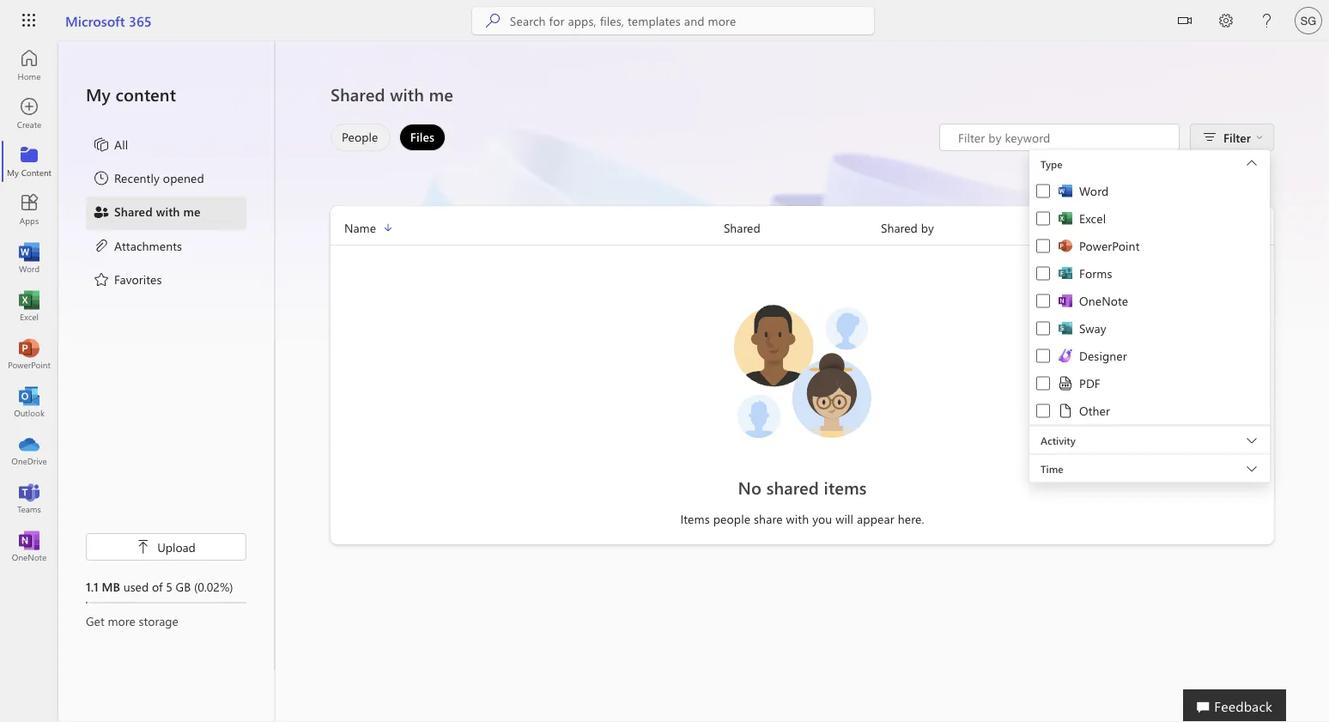 Task type: describe. For each thing, give the bounding box(es) containing it.
items
[[680, 510, 710, 526]]

time
[[1041, 462, 1064, 475]]

my content
[[86, 83, 176, 106]]

get more storage button
[[86, 612, 246, 629]]

no shared items status
[[566, 476, 1038, 500]]

my
[[86, 83, 111, 106]]

favorites
[[114, 271, 162, 287]]

other checkbox item
[[1029, 396, 1270, 425]]

recently
[[114, 170, 160, 186]]

gb
[[176, 578, 191, 594]]

Search box. Suggestions appear as you type. search field
[[510, 7, 874, 34]]

tab list containing people
[[326, 124, 450, 151]]

used
[[123, 578, 149, 594]]

designer checkbox item
[[1029, 342, 1270, 370]]

people tab
[[326, 124, 395, 151]]

1.1
[[86, 578, 98, 594]]

people
[[342, 129, 378, 145]]

files
[[410, 129, 435, 145]]

storage
[[139, 613, 179, 629]]

shared
[[766, 476, 819, 499]]

favorites element
[[93, 270, 162, 291]]

activity for activity, column 4 of 4 column header
[[1038, 220, 1078, 236]]

forms checkbox item
[[1029, 260, 1270, 287]]

sg button
[[1288, 0, 1329, 41]]

activity for activity "dropdown button"
[[1041, 433, 1076, 447]]

other
[[1079, 403, 1110, 419]]

shared inside shared button
[[724, 220, 760, 236]]

word checkbox item
[[1029, 177, 1270, 205]]

shared with me inside menu
[[114, 204, 201, 219]]

excel
[[1079, 210, 1106, 226]]

mb
[[102, 578, 120, 594]]

shared inside shared with me element
[[114, 204, 153, 219]]

1 horizontal spatial me
[[429, 83, 453, 106]]

feedback
[[1214, 696, 1273, 715]]

share
[[754, 510, 783, 526]]

microsoft
[[65, 11, 125, 30]]


[[1256, 134, 1263, 141]]

more
[[108, 613, 135, 629]]

me inside menu
[[183, 204, 201, 219]]

all
[[114, 136, 128, 152]]

items people share with you will appear here.
[[680, 510, 924, 526]]

microsoft 365 banner
[[0, 0, 1329, 44]]

 button
[[1164, 0, 1206, 44]]

upload
[[157, 539, 196, 555]]

powerpoint checkbox item
[[1029, 232, 1270, 260]]

shared by button
[[881, 218, 1038, 238]]

with inside items people share with you will appear here. status
[[786, 510, 809, 526]]

my content image
[[21, 153, 38, 170]]

items
[[824, 476, 867, 499]]

people
[[713, 510, 751, 526]]

shared with me element
[[93, 203, 201, 223]]

time button
[[1029, 455, 1270, 482]]

name
[[344, 220, 376, 236]]

recently opened
[[114, 170, 204, 186]]

type button
[[1029, 150, 1270, 177]]

5
[[166, 578, 172, 594]]

you
[[812, 510, 832, 526]]

apps image
[[21, 201, 38, 218]]



Task type: vqa. For each thing, say whether or not it's contained in the screenshot.
the the related to app
no



Task type: locate. For each thing, give the bounding box(es) containing it.
sway checkbox item
[[1029, 315, 1270, 342]]

1 vertical spatial with
[[156, 204, 180, 219]]

teams image
[[21, 489, 38, 507]]

sg
[[1301, 14, 1316, 27]]

None search field
[[472, 7, 874, 34]]

pdf
[[1079, 375, 1101, 391]]

row
[[331, 218, 1274, 246]]

menu inside my content left pane navigation navigation
[[86, 129, 246, 297]]

activity inside activity, column 4 of 4 column header
[[1038, 220, 1078, 236]]

me up the files
[[429, 83, 453, 106]]

with down recently opened
[[156, 204, 180, 219]]

shared button
[[724, 218, 881, 238]]

2 vertical spatial with
[[786, 510, 809, 526]]

powerpoint
[[1079, 238, 1140, 254]]

me
[[429, 83, 453, 106], [183, 204, 201, 219]]

will
[[836, 510, 854, 526]]

create image
[[21, 105, 38, 122]]

items people share with you will appear here. status
[[566, 510, 1038, 527]]

excel checkbox item
[[1029, 205, 1270, 232]]

attachments
[[114, 237, 182, 253]]

onenote checkbox item
[[1029, 287, 1270, 315]]

no
[[738, 476, 762, 499]]

no shared items
[[738, 476, 867, 499]]

menu
[[86, 129, 246, 297], [1029, 177, 1270, 425]]

0 horizontal spatial shared with me
[[114, 204, 201, 219]]

designer
[[1079, 348, 1127, 364]]

activity
[[1038, 220, 1078, 236], [1041, 433, 1076, 447]]

1 horizontal spatial shared with me
[[331, 83, 453, 106]]

shared by
[[881, 220, 934, 236]]

0 horizontal spatial with
[[156, 204, 180, 219]]

with left you
[[786, 510, 809, 526]]

appear
[[857, 510, 894, 526]]

home image
[[21, 57, 38, 74]]

0 vertical spatial shared with me
[[331, 83, 453, 106]]

onedrive image
[[21, 441, 38, 459]]

onenote image
[[21, 538, 38, 555]]

(0.02%)
[[194, 578, 233, 594]]

2 horizontal spatial with
[[786, 510, 809, 526]]

navigation
[[0, 41, 58, 570]]


[[1178, 14, 1192, 27]]

Filter by keyword text field
[[957, 129, 1170, 146]]

shared inside shared by button
[[881, 220, 918, 236]]

activity up "time"
[[1041, 433, 1076, 447]]

365
[[129, 11, 152, 30]]

1 horizontal spatial with
[[390, 83, 424, 106]]

tab list
[[326, 124, 450, 151]]

pdf checkbox item
[[1029, 369, 1270, 398]]

empty state icon image
[[725, 294, 880, 448]]

recently opened element
[[93, 169, 204, 190]]

get
[[86, 613, 104, 629]]

shared with me up the files
[[331, 83, 453, 106]]

shared with me
[[331, 83, 453, 106], [114, 204, 201, 219]]

menu containing all
[[86, 129, 246, 297]]

attachments element
[[93, 237, 182, 257]]

1 horizontal spatial menu
[[1029, 177, 1270, 425]]

filter
[[1224, 129, 1251, 145]]

activity, column 4 of 4 column header
[[1038, 218, 1274, 238]]

powerpoint image
[[21, 345, 38, 362]]


[[137, 540, 150, 554]]

shared with me down recently opened element
[[114, 204, 201, 219]]

0 vertical spatial activity
[[1038, 220, 1078, 236]]

1 vertical spatial activity
[[1041, 433, 1076, 447]]

content
[[115, 83, 176, 106]]

sway
[[1079, 320, 1107, 336]]

 upload
[[137, 539, 196, 555]]

menu containing word
[[1029, 177, 1270, 425]]

1 vertical spatial me
[[183, 204, 201, 219]]

activity inside activity "dropdown button"
[[1041, 433, 1076, 447]]

1 vertical spatial shared with me
[[114, 204, 201, 219]]

get more storage
[[86, 613, 179, 629]]

0 horizontal spatial menu
[[86, 129, 246, 297]]

shared
[[331, 83, 385, 106], [114, 204, 153, 219], [724, 220, 760, 236], [881, 220, 918, 236]]

outlook image
[[21, 393, 38, 410]]

with up the files
[[390, 83, 424, 106]]

onenote
[[1079, 293, 1128, 309]]

row containing name
[[331, 218, 1274, 246]]

1.1 mb used of 5 gb (0.02%)
[[86, 578, 233, 594]]

activity button
[[1029, 426, 1270, 454]]

me down opened
[[183, 204, 201, 219]]

by
[[921, 220, 934, 236]]

excel image
[[21, 297, 38, 314]]

name button
[[331, 218, 724, 238]]

status
[[939, 124, 1180, 151]]

my content left pane navigation navigation
[[58, 41, 275, 671]]

filter 
[[1224, 129, 1263, 145]]

files tab
[[395, 124, 450, 151]]

feedback button
[[1183, 689, 1286, 722]]

0 vertical spatial with
[[390, 83, 424, 106]]

opened
[[163, 170, 204, 186]]

here.
[[898, 510, 924, 526]]

all element
[[93, 136, 128, 156]]

0 vertical spatial me
[[429, 83, 453, 106]]

word
[[1079, 183, 1109, 199]]

with
[[390, 83, 424, 106], [156, 204, 180, 219], [786, 510, 809, 526]]

of
[[152, 578, 163, 594]]

word image
[[21, 249, 38, 266]]

activity left excel
[[1038, 220, 1078, 236]]

forms
[[1079, 265, 1112, 281]]

type
[[1041, 157, 1063, 170]]

microsoft 365
[[65, 11, 152, 30]]

0 horizontal spatial me
[[183, 204, 201, 219]]

with inside shared with me element
[[156, 204, 180, 219]]



